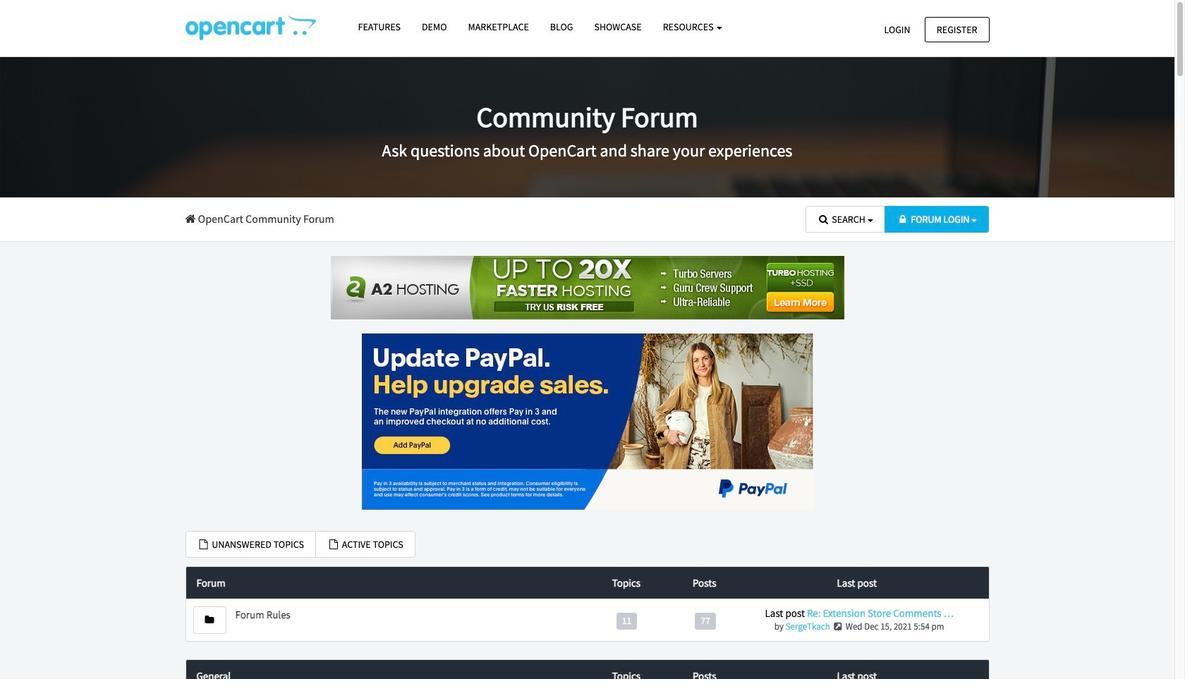 Task type: describe. For each thing, give the bounding box(es) containing it.
a2 hosting image
[[331, 256, 844, 319]]

forum rules image
[[205, 616, 214, 625]]

2 file o image from the left
[[327, 540, 340, 550]]



Task type: locate. For each thing, give the bounding box(es) containing it.
view the latest post image
[[832, 623, 844, 632]]

1 horizontal spatial file o image
[[327, 540, 340, 550]]

file o image
[[197, 540, 210, 550], [327, 540, 340, 550]]

paypal payment gateway image
[[362, 334, 813, 510]]

0 horizontal spatial file o image
[[197, 540, 210, 550]]

home image
[[185, 213, 196, 224]]

group
[[806, 206, 886, 233]]

1 file o image from the left
[[197, 540, 210, 550]]



Task type: vqa. For each thing, say whether or not it's contained in the screenshot.
file o icon
yes



